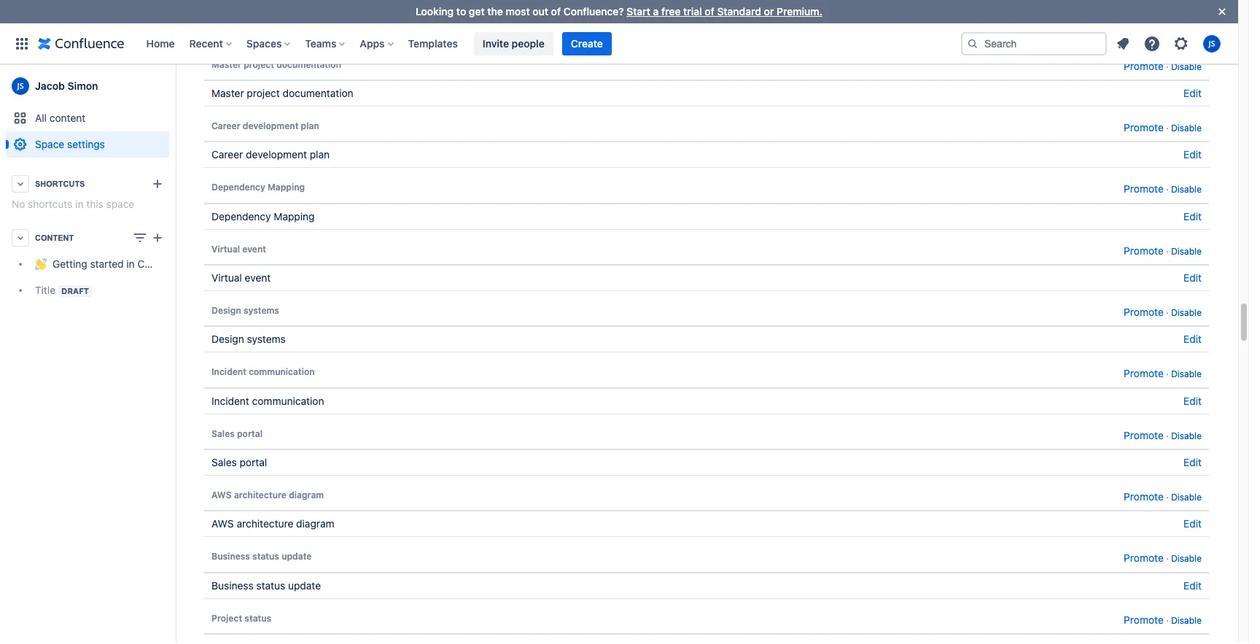 Task type: locate. For each thing, give the bounding box(es) containing it.
1 business from the top
[[212, 551, 250, 562]]

4 · from the top
[[1167, 246, 1169, 257]]

1 disable link from the top
[[1172, 61, 1203, 72]]

3 promote button from the top
[[1125, 180, 1164, 197]]

5 disable link from the top
[[1172, 307, 1203, 318]]

0 vertical spatial incident communication
[[212, 366, 315, 377]]

title
[[35, 284, 56, 296]]

promote for master project documentation
[[1125, 60, 1164, 72]]

shortcuts
[[28, 198, 73, 210]]

1 vertical spatial aws
[[212, 517, 234, 530]]

1 design from the top
[[212, 305, 241, 316]]

business status update
[[212, 551, 312, 562], [212, 579, 321, 591]]

templates
[[408, 37, 458, 49]]

of right trial
[[705, 5, 715, 18]]

3 promote from the top
[[1125, 183, 1164, 195]]

· for career development plan
[[1167, 122, 1169, 133]]

communication
[[249, 366, 315, 377], [252, 394, 324, 407]]

promote · disable for career development plan
[[1125, 121, 1203, 133]]

edit for career development plan
[[1184, 148, 1203, 161]]

architecture
[[234, 489, 287, 500], [237, 517, 294, 530]]

1 master project documentation from the top
[[212, 59, 341, 70]]

space
[[35, 138, 64, 150]]

7 edit link from the top
[[1184, 394, 1203, 407]]

all content
[[35, 112, 86, 124]]

10 · from the top
[[1167, 615, 1169, 626]]

0 horizontal spatial of
[[551, 5, 561, 18]]

invite people button
[[474, 32, 554, 55]]

8 promote · disable from the top
[[1125, 490, 1203, 503]]

project down spaces
[[244, 59, 274, 70]]

1 vertical spatial design systems
[[212, 333, 286, 345]]

plan
[[301, 120, 319, 131], [310, 148, 330, 161]]

0 vertical spatial sales
[[212, 428, 235, 439]]

3 edit link from the top
[[1184, 148, 1203, 161]]

promote button for aws architecture diagram
[[1125, 488, 1164, 505]]

or
[[764, 5, 774, 18]]

disable link for career development plan
[[1172, 122, 1203, 133]]

4 edit from the top
[[1184, 210, 1203, 222]]

0 vertical spatial aws
[[212, 489, 232, 500]]

1 vertical spatial architecture
[[237, 517, 294, 530]]

5 promote · disable from the top
[[1125, 306, 1203, 318]]

of right out
[[551, 5, 561, 18]]

add shortcut image
[[149, 175, 166, 193]]

2 disable from the top
[[1172, 122, 1203, 133]]

1 vertical spatial communication
[[252, 394, 324, 407]]

edit link
[[1184, 25, 1203, 38], [1184, 87, 1203, 99], [1184, 148, 1203, 161], [1184, 210, 1203, 222], [1184, 271, 1203, 284], [1184, 333, 1203, 345], [1184, 394, 1203, 407], [1184, 456, 1203, 468], [1184, 517, 1203, 530], [1184, 579, 1203, 591]]

promote · disable for incident communication
[[1125, 367, 1203, 380]]

promote
[[1125, 60, 1164, 72], [1125, 121, 1164, 133], [1125, 183, 1164, 195], [1125, 244, 1164, 257], [1125, 306, 1164, 318], [1125, 367, 1164, 380], [1125, 429, 1164, 441], [1125, 490, 1164, 503], [1125, 552, 1164, 564], [1125, 613, 1164, 626]]

9 disable link from the top
[[1172, 553, 1203, 564]]

edit for sales portal
[[1184, 456, 1203, 468]]

space settings link
[[6, 131, 169, 158]]

0 vertical spatial career development plan
[[212, 120, 319, 131]]

1 vertical spatial development
[[246, 148, 307, 161]]

8 promote button from the top
[[1125, 488, 1164, 505]]

9 promote button from the top
[[1125, 550, 1164, 567]]

6 disable from the top
[[1172, 369, 1203, 380]]

0 horizontal spatial in
[[75, 198, 84, 210]]

your profile and preferences image
[[1204, 35, 1221, 52]]

this
[[86, 198, 103, 210]]

0 vertical spatial virtual event
[[212, 243, 266, 254]]

sales
[[212, 428, 235, 439], [212, 456, 237, 468]]

8 · from the top
[[1167, 492, 1169, 503]]

2 master from the top
[[212, 87, 244, 99]]

edit for virtual event
[[1184, 271, 1203, 284]]

business
[[212, 551, 250, 562], [212, 579, 254, 591]]

5 edit link from the top
[[1184, 271, 1203, 284]]

edit link for all hands meeting
[[1184, 25, 1203, 38]]

0 horizontal spatial all
[[35, 112, 47, 124]]

4 disable from the top
[[1172, 246, 1203, 257]]

status
[[253, 551, 279, 562], [256, 579, 285, 591], [245, 613, 272, 624]]

3 · from the top
[[1167, 184, 1169, 195]]

1 vertical spatial career
[[212, 148, 243, 161]]

disable for career development plan
[[1172, 122, 1203, 133]]

1 vertical spatial virtual event
[[212, 271, 271, 284]]

2 incident from the top
[[212, 394, 249, 407]]

promote · disable for virtual event
[[1125, 244, 1203, 257]]

0 vertical spatial event
[[243, 243, 266, 254]]

design systems
[[212, 305, 279, 316], [212, 333, 286, 345]]

0 vertical spatial business status update
[[212, 551, 312, 562]]

disable for aws architecture diagram
[[1172, 492, 1203, 503]]

in right started
[[126, 258, 135, 270]]

4 promote from the top
[[1125, 244, 1164, 257]]

9 edit link from the top
[[1184, 517, 1203, 530]]

promote button for sales portal
[[1125, 427, 1164, 444]]

2 incident communication from the top
[[212, 394, 324, 407]]

2 business status update from the top
[[212, 579, 321, 591]]

3 disable link from the top
[[1172, 184, 1203, 195]]

promote for career development plan
[[1125, 121, 1164, 133]]

looking to get the most out of confluence? start a free trial of standard or premium.
[[416, 5, 823, 18]]

4 promote · disable from the top
[[1125, 244, 1203, 257]]

1 incident communication from the top
[[212, 366, 315, 377]]

dependency mapping
[[212, 182, 305, 193], [212, 210, 315, 222]]

3 promote · disable from the top
[[1125, 183, 1203, 195]]

1 vertical spatial dependency mapping
[[212, 210, 315, 222]]

in inside getting started in confluence link
[[126, 258, 135, 270]]

3 disable from the top
[[1172, 184, 1203, 195]]

home link
[[142, 32, 179, 55]]

confluence image
[[38, 35, 124, 52], [38, 35, 124, 52]]

0 vertical spatial career
[[212, 120, 241, 131]]

invite
[[483, 37, 509, 49]]

10 edit from the top
[[1184, 579, 1203, 591]]

1 aws from the top
[[212, 489, 232, 500]]

recent
[[189, 37, 223, 49]]

· for incident communication
[[1167, 369, 1169, 380]]

1 promote from the top
[[1125, 60, 1164, 72]]

edit link for business status update
[[1184, 579, 1203, 591]]

edit
[[1184, 25, 1203, 38], [1184, 87, 1203, 99], [1184, 148, 1203, 161], [1184, 210, 1203, 222], [1184, 271, 1203, 284], [1184, 333, 1203, 345], [1184, 394, 1203, 407], [1184, 456, 1203, 468], [1184, 517, 1203, 530], [1184, 579, 1203, 591]]

promote · disable
[[1125, 60, 1203, 72], [1125, 121, 1203, 133], [1125, 183, 1203, 195], [1125, 244, 1203, 257], [1125, 306, 1203, 318], [1125, 367, 1203, 380], [1125, 429, 1203, 441], [1125, 490, 1203, 503], [1125, 552, 1203, 564], [1125, 613, 1203, 626]]

0 vertical spatial development
[[243, 120, 299, 131]]

1 vertical spatial design
[[212, 333, 244, 345]]

start a free trial of standard or premium. link
[[627, 5, 823, 18]]

0 vertical spatial business
[[212, 551, 250, 562]]

1 promote · disable from the top
[[1125, 60, 1203, 72]]

looking
[[416, 5, 454, 18]]

2 sales portal from the top
[[212, 456, 267, 468]]

promote for design systems
[[1125, 306, 1164, 318]]

promote · disable for design systems
[[1125, 306, 1203, 318]]

1 vertical spatial sales
[[212, 456, 237, 468]]

2 vertical spatial status
[[245, 613, 272, 624]]

1 vertical spatial business
[[212, 579, 254, 591]]

0 vertical spatial incident
[[212, 366, 247, 377]]

in
[[75, 198, 84, 210], [126, 258, 135, 270]]

9 promote from the top
[[1125, 552, 1164, 564]]

development
[[243, 120, 299, 131], [246, 148, 307, 161]]

promote button for master project documentation
[[1125, 57, 1164, 74]]

2 business from the top
[[212, 579, 254, 591]]

master
[[212, 59, 241, 70], [212, 87, 244, 99]]

disable link for incident communication
[[1172, 369, 1203, 380]]

8 edit link from the top
[[1184, 456, 1203, 468]]

project down spaces popup button
[[247, 87, 280, 99]]

edit for master project documentation
[[1184, 87, 1203, 99]]

career
[[212, 120, 241, 131], [212, 148, 243, 161]]

most
[[506, 5, 530, 18]]

6 edit from the top
[[1184, 333, 1203, 345]]

settings
[[67, 138, 105, 150]]

0 vertical spatial systems
[[244, 305, 279, 316]]

virtual event
[[212, 243, 266, 254], [212, 271, 271, 284]]

7 · from the top
[[1167, 430, 1169, 441]]

5 promote from the top
[[1125, 306, 1164, 318]]

0 vertical spatial aws architecture diagram
[[212, 489, 324, 500]]

sales portal
[[212, 428, 263, 439], [212, 456, 267, 468]]

change view image
[[131, 229, 149, 247]]

edit for all hands meeting
[[1184, 25, 1203, 38]]

1 vertical spatial business status update
[[212, 579, 321, 591]]

1 vertical spatial update
[[288, 579, 321, 591]]

2 promote · disable from the top
[[1125, 121, 1203, 133]]

0 vertical spatial virtual
[[212, 243, 240, 254]]

documentation
[[277, 59, 341, 70], [283, 87, 354, 99]]

1 vertical spatial event
[[245, 271, 271, 284]]

6 edit link from the top
[[1184, 333, 1203, 345]]

6 promote from the top
[[1125, 367, 1164, 380]]

7 promote button from the top
[[1125, 427, 1164, 444]]

·
[[1167, 61, 1169, 72], [1167, 122, 1169, 133], [1167, 184, 1169, 195], [1167, 246, 1169, 257], [1167, 307, 1169, 318], [1167, 369, 1169, 380], [1167, 430, 1169, 441], [1167, 492, 1169, 503], [1167, 553, 1169, 564], [1167, 615, 1169, 626]]

dependency
[[212, 182, 266, 193], [212, 210, 271, 222]]

1 horizontal spatial in
[[126, 258, 135, 270]]

2 edit link from the top
[[1184, 87, 1203, 99]]

title draft
[[35, 284, 89, 296]]

0 vertical spatial documentation
[[277, 59, 341, 70]]

4 disable link from the top
[[1172, 246, 1203, 257]]

0 vertical spatial in
[[75, 198, 84, 210]]

all for all content
[[35, 112, 47, 124]]

6 · from the top
[[1167, 369, 1169, 380]]

0 vertical spatial design systems
[[212, 305, 279, 316]]

disable link for virtual event
[[1172, 246, 1203, 257]]

event
[[243, 243, 266, 254], [245, 271, 271, 284]]

virtual
[[212, 243, 240, 254], [212, 271, 242, 284]]

1 edit from the top
[[1184, 25, 1203, 38]]

0 vertical spatial all
[[212, 25, 223, 38]]

diagram
[[289, 489, 324, 500], [296, 517, 335, 530]]

start
[[627, 5, 651, 18]]

notification icon image
[[1115, 35, 1132, 52]]

· for sales portal
[[1167, 430, 1169, 441]]

5 promote button from the top
[[1125, 303, 1164, 320]]

tree
[[6, 251, 191, 304]]

4 edit link from the top
[[1184, 210, 1203, 222]]

0 vertical spatial dependency mapping
[[212, 182, 305, 193]]

edit for dependency mapping
[[1184, 210, 1203, 222]]

shortcuts
[[35, 179, 85, 188]]

in left this
[[75, 198, 84, 210]]

tree containing getting started in confluence
[[6, 251, 191, 304]]

1 vertical spatial master
[[212, 87, 244, 99]]

promote · disable for aws architecture diagram
[[1125, 490, 1203, 503]]

9 edit from the top
[[1184, 517, 1203, 530]]

2 edit from the top
[[1184, 87, 1203, 99]]

1 horizontal spatial all
[[212, 25, 223, 38]]

home
[[146, 37, 175, 49]]

1 design systems from the top
[[212, 305, 279, 316]]

7 edit from the top
[[1184, 394, 1203, 407]]

confluence
[[138, 258, 191, 270]]

8 promote from the top
[[1125, 490, 1164, 503]]

0 vertical spatial status
[[253, 551, 279, 562]]

0 vertical spatial communication
[[249, 366, 315, 377]]

1 sales from the top
[[212, 428, 235, 439]]

standard
[[718, 5, 762, 18]]

banner
[[0, 23, 1239, 64]]

0 vertical spatial master project documentation
[[212, 59, 341, 70]]

incident
[[212, 366, 247, 377], [212, 394, 249, 407]]

create a page image
[[149, 229, 166, 247]]

1 vertical spatial mapping
[[274, 210, 315, 222]]

systems
[[244, 305, 279, 316], [247, 333, 286, 345]]

create link
[[562, 32, 612, 55]]

7 promote from the top
[[1125, 429, 1164, 441]]

1 vertical spatial sales portal
[[212, 456, 267, 468]]

2 of from the left
[[705, 5, 715, 18]]

aws
[[212, 489, 232, 500], [212, 517, 234, 530]]

jacob simon
[[35, 80, 98, 92]]

invite people
[[483, 37, 545, 49]]

edit link for sales portal
[[1184, 456, 1203, 468]]

6 promote button from the top
[[1125, 365, 1164, 382]]

edit for design systems
[[1184, 333, 1203, 345]]

0 vertical spatial sales portal
[[212, 428, 263, 439]]

9 disable from the top
[[1172, 553, 1203, 564]]

trial
[[684, 5, 702, 18]]

space
[[106, 198, 134, 210]]

tree inside space element
[[6, 251, 191, 304]]

recent button
[[185, 32, 238, 55]]

edit for incident communication
[[1184, 394, 1203, 407]]

0 vertical spatial master
[[212, 59, 241, 70]]

disable for sales portal
[[1172, 430, 1203, 441]]

disable link for design systems
[[1172, 307, 1203, 318]]

1 disable from the top
[[1172, 61, 1203, 72]]

8 edit from the top
[[1184, 456, 1203, 468]]

0 vertical spatial design
[[212, 305, 241, 316]]

2 promote from the top
[[1125, 121, 1164, 133]]

7 disable link from the top
[[1172, 430, 1203, 441]]

1 horizontal spatial of
[[705, 5, 715, 18]]

2 design from the top
[[212, 333, 244, 345]]

· for design systems
[[1167, 307, 1169, 318]]

1 promote button from the top
[[1125, 57, 1164, 74]]

0 vertical spatial project
[[244, 59, 274, 70]]

promote · disable for master project documentation
[[1125, 60, 1203, 72]]

mapping
[[268, 182, 305, 193], [274, 210, 315, 222]]

close image
[[1214, 3, 1232, 20]]

1 of from the left
[[551, 5, 561, 18]]

5 disable from the top
[[1172, 307, 1203, 318]]

apps button
[[356, 32, 400, 55]]

1 vertical spatial master project documentation
[[212, 87, 354, 99]]

all left hands
[[212, 25, 223, 38]]

5 · from the top
[[1167, 307, 1169, 318]]

all inside space element
[[35, 112, 47, 124]]

1 vertical spatial incident communication
[[212, 394, 324, 407]]

9 promote · disable from the top
[[1125, 552, 1203, 564]]

promote for sales portal
[[1125, 429, 1164, 441]]

· for business status update
[[1167, 553, 1169, 564]]

3 edit from the top
[[1184, 148, 1203, 161]]

create
[[571, 37, 603, 49]]

10 disable from the top
[[1172, 615, 1203, 626]]

all content link
[[6, 105, 169, 131]]

career development plan
[[212, 120, 319, 131], [212, 148, 330, 161]]

edit link for incident communication
[[1184, 394, 1203, 407]]

promote · disable for dependency mapping
[[1125, 183, 1203, 195]]

2 aws from the top
[[212, 517, 234, 530]]

all
[[212, 25, 223, 38], [35, 112, 47, 124]]

1 vertical spatial incident
[[212, 394, 249, 407]]

all left content
[[35, 112, 47, 124]]

10 edit link from the top
[[1184, 579, 1203, 591]]

2 promote button from the top
[[1125, 119, 1164, 136]]

promote button for virtual event
[[1125, 242, 1164, 259]]

promote button
[[1125, 57, 1164, 74], [1125, 119, 1164, 136], [1125, 180, 1164, 197], [1125, 242, 1164, 259], [1125, 303, 1164, 320], [1125, 365, 1164, 382], [1125, 427, 1164, 444], [1125, 488, 1164, 505], [1125, 550, 1164, 567], [1125, 611, 1164, 628]]

disable for incident communication
[[1172, 369, 1203, 380]]

space settings
[[35, 138, 105, 150]]

of
[[551, 5, 561, 18], [705, 5, 715, 18]]

1 vertical spatial aws architecture diagram
[[212, 517, 335, 530]]

8 disable link from the top
[[1172, 492, 1203, 503]]

1 vertical spatial dependency
[[212, 210, 271, 222]]

disable
[[1172, 61, 1203, 72], [1172, 122, 1203, 133], [1172, 184, 1203, 195], [1172, 246, 1203, 257], [1172, 307, 1203, 318], [1172, 369, 1203, 380], [1172, 430, 1203, 441], [1172, 492, 1203, 503], [1172, 553, 1203, 564], [1172, 615, 1203, 626]]

1 vertical spatial all
[[35, 112, 47, 124]]

incident communication
[[212, 366, 315, 377], [212, 394, 324, 407]]

1 vertical spatial virtual
[[212, 271, 242, 284]]

1 vertical spatial status
[[256, 579, 285, 591]]

2 · from the top
[[1167, 122, 1169, 133]]

aws architecture diagram
[[212, 489, 324, 500], [212, 517, 335, 530]]

promote · disable for business status update
[[1125, 552, 1203, 564]]

edit for business status update
[[1184, 579, 1203, 591]]

1 vertical spatial in
[[126, 258, 135, 270]]

1 vertical spatial career development plan
[[212, 148, 330, 161]]

get
[[469, 5, 485, 18]]

0 vertical spatial dependency
[[212, 182, 266, 193]]

confluence?
[[564, 5, 624, 18]]

disable link
[[1172, 61, 1203, 72], [1172, 122, 1203, 133], [1172, 184, 1203, 195], [1172, 246, 1203, 257], [1172, 307, 1203, 318], [1172, 369, 1203, 380], [1172, 430, 1203, 441], [1172, 492, 1203, 503], [1172, 553, 1203, 564], [1172, 615, 1203, 626]]

7 disable from the top
[[1172, 430, 1203, 441]]

getting started in confluence link
[[6, 251, 191, 277]]



Task type: vqa. For each thing, say whether or not it's contained in the screenshot.
Disable associated with Virtual event
yes



Task type: describe. For each thing, give the bounding box(es) containing it.
jacob
[[35, 80, 65, 92]]

simon
[[67, 80, 98, 92]]

project status
[[212, 613, 272, 624]]

1 career development plan from the top
[[212, 120, 319, 131]]

project
[[212, 613, 242, 624]]

teams
[[305, 37, 337, 49]]

no
[[12, 198, 25, 210]]

disable for business status update
[[1172, 553, 1203, 564]]

edit link for aws architecture diagram
[[1184, 517, 1203, 530]]

1 virtual event from the top
[[212, 243, 266, 254]]

1 master from the top
[[212, 59, 241, 70]]

1 dependency mapping from the top
[[212, 182, 305, 193]]

hands
[[226, 25, 255, 38]]

2 virtual from the top
[[212, 271, 242, 284]]

apps
[[360, 37, 385, 49]]

2 career development plan from the top
[[212, 148, 330, 161]]

promote button for dependency mapping
[[1125, 180, 1164, 197]]

1 business status update from the top
[[212, 551, 312, 562]]

· for aws architecture diagram
[[1167, 492, 1169, 503]]

0 vertical spatial plan
[[301, 120, 319, 131]]

appswitcher icon image
[[13, 35, 31, 52]]

settings icon image
[[1173, 35, 1191, 52]]

· for dependency mapping
[[1167, 184, 1169, 195]]

0 vertical spatial diagram
[[289, 489, 324, 500]]

promote button for incident communication
[[1125, 365, 1164, 382]]

edit for aws architecture diagram
[[1184, 517, 1203, 530]]

2 dependency mapping from the top
[[212, 210, 315, 222]]

disable for master project documentation
[[1172, 61, 1203, 72]]

10 disable link from the top
[[1172, 615, 1203, 626]]

shortcuts button
[[6, 171, 169, 197]]

1 vertical spatial portal
[[240, 456, 267, 468]]

· for master project documentation
[[1167, 61, 1169, 72]]

started
[[90, 258, 124, 270]]

2 design systems from the top
[[212, 333, 286, 345]]

draft
[[61, 286, 89, 296]]

getting started in confluence
[[53, 258, 191, 270]]

1 vertical spatial documentation
[[283, 87, 354, 99]]

global element
[[9, 23, 962, 64]]

free
[[662, 5, 681, 18]]

promote for dependency mapping
[[1125, 183, 1164, 195]]

edit link for design systems
[[1184, 333, 1203, 345]]

edit link for dependency mapping
[[1184, 210, 1203, 222]]

0 vertical spatial update
[[282, 551, 312, 562]]

space element
[[0, 64, 191, 642]]

premium.
[[777, 5, 823, 18]]

all for all hands meeting
[[212, 25, 223, 38]]

0 vertical spatial portal
[[237, 428, 263, 439]]

promote button for design systems
[[1125, 303, 1164, 320]]

1 virtual from the top
[[212, 243, 240, 254]]

to
[[457, 5, 466, 18]]

edit link for master project documentation
[[1184, 87, 1203, 99]]

promote for aws architecture diagram
[[1125, 490, 1164, 503]]

2 dependency from the top
[[212, 210, 271, 222]]

disable link for aws architecture diagram
[[1172, 492, 1203, 503]]

status for disable link associated with business status update
[[253, 551, 279, 562]]

getting
[[53, 258, 87, 270]]

· for virtual event
[[1167, 246, 1169, 257]]

disable link for master project documentation
[[1172, 61, 1203, 72]]

10 promote · disable from the top
[[1125, 613, 1203, 626]]

10 promote button from the top
[[1125, 611, 1164, 628]]

collapse sidebar image
[[159, 72, 191, 101]]

1 vertical spatial plan
[[310, 148, 330, 161]]

all hands meeting
[[212, 25, 296, 38]]

spaces button
[[242, 32, 297, 55]]

promote for virtual event
[[1125, 244, 1164, 257]]

promote · disable for sales portal
[[1125, 429, 1203, 441]]

disable link for dependency mapping
[[1172, 184, 1203, 195]]

2 virtual event from the top
[[212, 271, 271, 284]]

status for 1st disable link from the bottom of the page
[[245, 613, 272, 624]]

promote for business status update
[[1125, 552, 1164, 564]]

promote for incident communication
[[1125, 367, 1164, 380]]

1 vertical spatial systems
[[247, 333, 286, 345]]

1 career from the top
[[212, 120, 241, 131]]

the
[[488, 5, 503, 18]]

disable for virtual event
[[1172, 246, 1203, 257]]

promote button for career development plan
[[1125, 119, 1164, 136]]

no shortcuts in this space
[[12, 198, 134, 210]]

content
[[50, 112, 86, 124]]

disable link for business status update
[[1172, 553, 1203, 564]]

0 vertical spatial mapping
[[268, 182, 305, 193]]

content button
[[6, 225, 169, 251]]

search image
[[968, 38, 979, 49]]

1 sales portal from the top
[[212, 428, 263, 439]]

0 vertical spatial architecture
[[234, 489, 287, 500]]

2 master project documentation from the top
[[212, 87, 354, 99]]

people
[[512, 37, 545, 49]]

out
[[533, 5, 549, 18]]

meeting
[[258, 25, 296, 38]]

spaces
[[247, 37, 282, 49]]

10 promote from the top
[[1125, 613, 1164, 626]]

templates link
[[404, 32, 463, 55]]

disable link for sales portal
[[1172, 430, 1203, 441]]

2 aws architecture diagram from the top
[[212, 517, 335, 530]]

edit link for career development plan
[[1184, 148, 1203, 161]]

edit link for virtual event
[[1184, 271, 1203, 284]]

1 vertical spatial project
[[247, 87, 280, 99]]

a
[[654, 5, 659, 18]]

disable for design systems
[[1172, 307, 1203, 318]]

banner containing home
[[0, 23, 1239, 64]]

Search field
[[962, 32, 1108, 55]]

1 vertical spatial diagram
[[296, 517, 335, 530]]

teams button
[[301, 32, 351, 55]]

promote button for business status update
[[1125, 550, 1164, 567]]

help icon image
[[1144, 35, 1162, 52]]

1 incident from the top
[[212, 366, 247, 377]]

in for started
[[126, 258, 135, 270]]

jacob simon link
[[6, 72, 169, 101]]

in for shortcuts
[[75, 198, 84, 210]]

1 dependency from the top
[[212, 182, 266, 193]]

content
[[35, 233, 74, 242]]

disable for dependency mapping
[[1172, 184, 1203, 195]]

2 career from the top
[[212, 148, 243, 161]]

1 aws architecture diagram from the top
[[212, 489, 324, 500]]

2 sales from the top
[[212, 456, 237, 468]]



